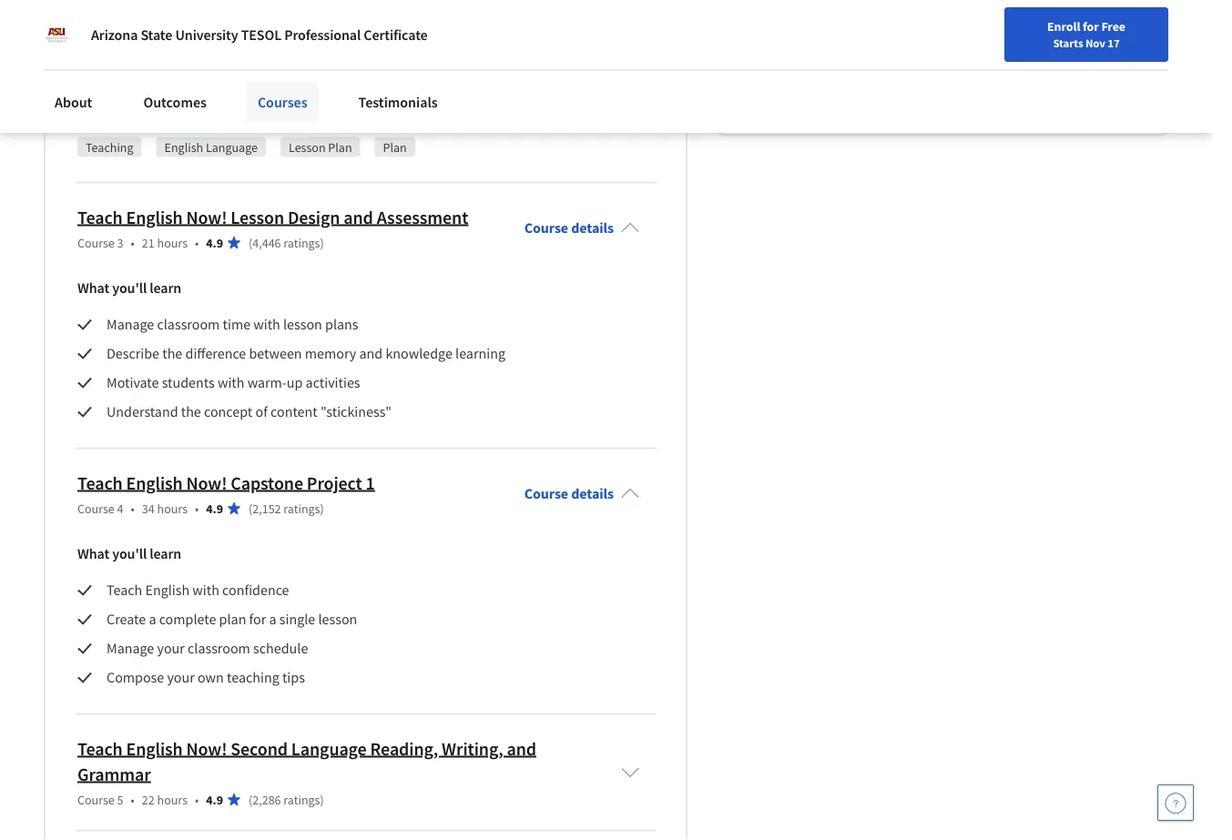 Task type: vqa. For each thing, say whether or not it's contained in the screenshot.
Certificate
yes



Task type: describe. For each thing, give the bounding box(es) containing it.
teach for teach english now! lesson design and assessment
[[77, 206, 123, 229]]

0 vertical spatial lesson
[[283, 316, 322, 334]]

you'll for teach english now! lesson design and assessment
[[112, 279, 147, 298]]

starts
[[1053, 36, 1083, 50]]

( 4,446 ratings )
[[249, 235, 324, 251]]

1
[[366, 472, 375, 495]]

of
[[255, 403, 268, 422]]

ratings for language
[[284, 792, 320, 809]]

and inside teach english now! second language reading, writing, and grammar
[[507, 738, 536, 761]]

time
[[223, 316, 251, 334]]

understand the concept of content "stickiness"
[[107, 403, 392, 422]]

describe
[[107, 345, 159, 363]]

teach english now! capstone project 1
[[77, 472, 375, 495]]

reading,
[[370, 738, 438, 761]]

course 5 • 22 hours •
[[77, 792, 199, 809]]

skills
[[77, 103, 110, 121]]

4.9 for lesson
[[206, 235, 223, 251]]

course details for teach english now! lesson design and assessment
[[524, 219, 614, 238]]

manage classroom time with lesson plans
[[107, 316, 358, 334]]

what for teach english now! lesson design and assessment
[[77, 279, 109, 298]]

1 plan from the left
[[328, 139, 352, 156]]

compose your own teaching tips
[[107, 669, 305, 688]]

( for second
[[249, 792, 253, 809]]

• right 3
[[131, 235, 135, 251]]

21
[[142, 235, 155, 251]]

ratings for project
[[284, 501, 320, 517]]

0 horizontal spatial language
[[206, 139, 258, 156]]

about link
[[44, 82, 103, 122]]

explain grammar translation and audio-lingual teaching approaches
[[107, 23, 519, 41]]

you'll for teach english now! capstone project 1
[[112, 545, 147, 564]]

enroll for free starts nov 17
[[1047, 18, 1126, 50]]

34
[[142, 501, 155, 517]]

certificate
[[364, 26, 428, 44]]

explain
[[107, 23, 151, 41]]

tesol
[[241, 26, 282, 44]]

teach for teach english now! capstone project 1
[[77, 472, 123, 495]]

outcomes link
[[132, 82, 218, 122]]

details for teach english now! lesson design and assessment
[[571, 219, 614, 238]]

hours for second
[[157, 792, 188, 809]]

professional
[[284, 26, 361, 44]]

help center image
[[1165, 792, 1187, 814]]

manage for manage classroom time with lesson plans
[[107, 316, 154, 334]]

between
[[249, 345, 302, 363]]

difference
[[185, 345, 246, 363]]

second
[[231, 738, 288, 761]]

plan
[[219, 611, 246, 629]]

grammar
[[77, 764, 151, 786]]

enroll
[[1047, 18, 1081, 35]]

arizona for arizona state university tesol professional certificate
[[91, 26, 138, 44]]

3
[[117, 235, 123, 251]]

teach for teach english with confidence
[[107, 582, 142, 600]]

english for capstone
[[126, 472, 183, 495]]

( 2,152 ratings )
[[249, 501, 324, 517]]

outcomes
[[143, 93, 207, 111]]

plans
[[325, 316, 358, 334]]

complete
[[159, 611, 216, 629]]

• right 5
[[131, 792, 135, 809]]

arizona state university link
[[808, 58, 955, 80]]

2,152
[[253, 501, 281, 517]]

memory
[[305, 345, 356, 363]]

arizona state university
[[808, 60, 955, 78]]

with for warm-
[[218, 374, 245, 392]]

university for arizona state university
[[892, 60, 955, 78]]

( for capstone
[[249, 501, 253, 517]]

students
[[162, 374, 215, 392]]

hours for lesson
[[157, 235, 188, 251]]

course details button for teach english now! capstone project 1
[[510, 460, 654, 529]]

and up second
[[282, 23, 305, 41]]

own
[[198, 669, 224, 688]]

manage for manage your classroom schedule
[[107, 640, 154, 658]]

language inside teach english now! second language reading, writing, and grammar
[[291, 738, 367, 761]]

english for confidence
[[145, 582, 190, 600]]

with for confidence
[[193, 582, 219, 600]]

motivate
[[107, 374, 159, 392]]

0 horizontal spatial lesson
[[231, 206, 284, 229]]

acquisition
[[382, 52, 449, 70]]

course 3 • 21 hours •
[[77, 235, 199, 251]]

understand basic studies in second language acquisition
[[107, 52, 449, 70]]

4.9 for capstone
[[206, 501, 223, 517]]

nov
[[1086, 36, 1106, 50]]

knowledge
[[386, 345, 453, 363]]

concept
[[204, 403, 253, 422]]

translation
[[213, 23, 279, 41]]

teach for teach english now! second language reading, writing, and grammar
[[77, 738, 123, 761]]

what you'll learn for teach english now! lesson design and assessment
[[77, 279, 181, 298]]

teach english with confidence
[[107, 582, 289, 600]]

testimonials
[[358, 93, 438, 111]]

hours for capstone
[[157, 501, 188, 517]]

create
[[107, 611, 146, 629]]

the for describe
[[162, 345, 182, 363]]

compose
[[107, 669, 164, 688]]

courses
[[258, 93, 307, 111]]

teach english now! lesson design and assessment
[[77, 206, 468, 229]]

teaching
[[86, 139, 133, 156]]

motivate students with warm-up activities
[[107, 374, 360, 392]]

university for arizona state university tesol professional certificate
[[175, 26, 238, 44]]

4
[[117, 501, 123, 517]]

english language
[[164, 139, 258, 156]]

state for arizona state university
[[858, 60, 889, 78]]

2,286
[[253, 792, 281, 809]]

4,446
[[253, 235, 281, 251]]

english down gain
[[164, 139, 203, 156]]

17
[[1108, 36, 1120, 50]]

audio-
[[308, 23, 348, 41]]

• down "teach english now! capstone project 1"
[[195, 501, 199, 517]]



Task type: locate. For each thing, give the bounding box(es) containing it.
second
[[277, 52, 320, 70]]

1 vertical spatial (
[[249, 501, 253, 517]]

now! left second
[[186, 738, 227, 761]]

ratings for design
[[284, 235, 320, 251]]

2 a from the left
[[269, 611, 277, 629]]

manage your classroom schedule
[[107, 640, 308, 658]]

1 now! from the top
[[186, 206, 227, 229]]

capstone
[[231, 472, 303, 495]]

0 vertical spatial ratings
[[284, 235, 320, 251]]

0 vertical spatial for
[[1083, 18, 1099, 35]]

) for language
[[320, 792, 324, 809]]

0 vertical spatial the
[[162, 345, 182, 363]]

you'll left gain
[[113, 103, 148, 121]]

learn down 21
[[150, 279, 181, 298]]

course 4 • 34 hours •
[[77, 501, 199, 517]]

now! for capstone
[[186, 472, 227, 495]]

course details
[[524, 219, 614, 238], [524, 485, 614, 504]]

state for arizona state university tesol professional certificate
[[141, 26, 172, 44]]

now! inside teach english now! second language reading, writing, and grammar
[[186, 738, 227, 761]]

0 vertical spatial teaching
[[392, 23, 445, 41]]

schedule
[[253, 640, 308, 658]]

2 vertical spatial )
[[320, 792, 324, 809]]

0 vertical spatial understand
[[107, 52, 178, 70]]

details for teach english now! capstone project 1
[[571, 485, 614, 504]]

) down the project
[[320, 501, 324, 517]]

classroom up difference
[[157, 316, 220, 334]]

0 vertical spatial lesson
[[289, 139, 326, 156]]

design
[[288, 206, 340, 229]]

you'll down course 4 • 34 hours •
[[112, 545, 147, 564]]

arizona
[[91, 26, 138, 44], [808, 60, 855, 78]]

course details button for teach english now! lesson design and assessment
[[510, 194, 654, 263]]

0 vertical spatial course details
[[524, 219, 614, 238]]

warm-
[[247, 374, 287, 392]]

and
[[282, 23, 305, 41], [344, 206, 373, 229], [359, 345, 383, 363], [507, 738, 536, 761]]

1 understand from the top
[[107, 52, 178, 70]]

arizona state university image
[[44, 22, 69, 47]]

course details button
[[510, 194, 654, 263], [510, 460, 654, 529]]

0 vertical spatial 4.9
[[206, 235, 223, 251]]

0 vertical spatial classroom
[[157, 316, 220, 334]]

1 vertical spatial your
[[167, 669, 195, 688]]

4.9 left 4,446
[[206, 235, 223, 251]]

1 horizontal spatial teaching
[[392, 23, 445, 41]]

1 vertical spatial learn
[[150, 545, 181, 564]]

lesson
[[289, 139, 326, 156], [231, 206, 284, 229]]

) down design in the left of the page
[[320, 235, 324, 251]]

1 vertical spatial ratings
[[284, 501, 320, 517]]

teach english now! lesson design and assessment link
[[77, 206, 468, 229]]

0 horizontal spatial for
[[249, 611, 266, 629]]

0 vertical spatial course details button
[[510, 194, 654, 263]]

teach up create
[[107, 582, 142, 600]]

courses link
[[247, 82, 318, 122]]

studies
[[215, 52, 259, 70]]

now! for lesson
[[186, 206, 227, 229]]

1 vertical spatial lesson
[[231, 206, 284, 229]]

what down course 3 • 21 hours •
[[77, 279, 109, 298]]

3 ratings from the top
[[284, 792, 320, 809]]

understand down motivate
[[107, 403, 178, 422]]

teach up grammar
[[77, 738, 123, 761]]

3 ( from the top
[[249, 792, 253, 809]]

university inside arizona state university link
[[892, 60, 955, 78]]

teach english now! second language reading, writing, and grammar link
[[77, 738, 536, 786]]

teach english now! capstone project 1 link
[[77, 472, 375, 495]]

2 4.9 from the top
[[206, 501, 223, 517]]

1 ) from the top
[[320, 235, 324, 251]]

with right time
[[253, 316, 280, 334]]

testimonials link
[[348, 82, 449, 122]]

and right design in the left of the page
[[344, 206, 373, 229]]

teach up 3
[[77, 206, 123, 229]]

manage down create
[[107, 640, 154, 658]]

lesson right single
[[318, 611, 357, 629]]

for inside enroll for free starts nov 17
[[1083, 18, 1099, 35]]

english for second
[[126, 738, 183, 761]]

understand
[[107, 52, 178, 70], [107, 403, 178, 422]]

1 course details button from the top
[[510, 194, 654, 263]]

1 vertical spatial now!
[[186, 472, 227, 495]]

2 vertical spatial 4.9
[[206, 792, 223, 809]]

1 vertical spatial what
[[77, 545, 109, 564]]

1 4.9 from the top
[[206, 235, 223, 251]]

skills you'll gain
[[77, 103, 177, 121]]

2 details from the top
[[571, 485, 614, 504]]

teach up the 4
[[77, 472, 123, 495]]

2 vertical spatial hours
[[157, 792, 188, 809]]

your left own
[[167, 669, 195, 688]]

1 vertical spatial course details button
[[510, 460, 654, 529]]

language
[[323, 52, 379, 70]]

writing,
[[442, 738, 503, 761]]

1 vertical spatial for
[[249, 611, 266, 629]]

0 vertical spatial manage
[[107, 316, 154, 334]]

your for classroom
[[157, 640, 185, 658]]

( down teach english now! lesson design and assessment link
[[249, 235, 253, 251]]

hours right 21
[[157, 235, 188, 251]]

) down teach english now! second language reading, writing, and grammar
[[320, 792, 324, 809]]

0 vertical spatial university
[[175, 26, 238, 44]]

1 course details from the top
[[524, 219, 614, 238]]

english up grammar
[[126, 738, 183, 761]]

)
[[320, 235, 324, 251], [320, 501, 324, 517], [320, 792, 324, 809]]

plan down testimonials link
[[328, 139, 352, 156]]

1 vertical spatial arizona
[[808, 60, 855, 78]]

(
[[249, 235, 253, 251], [249, 501, 253, 517], [249, 792, 253, 809]]

0 vertical spatial language
[[206, 139, 258, 156]]

1 hours from the top
[[157, 235, 188, 251]]

the up students
[[162, 345, 182, 363]]

2 course details from the top
[[524, 485, 614, 504]]

4.9 left 2,286 at the left bottom of the page
[[206, 792, 223, 809]]

3 hours from the top
[[157, 792, 188, 809]]

) for design
[[320, 235, 324, 251]]

2 what you'll learn from the top
[[77, 545, 181, 564]]

1 details from the top
[[571, 219, 614, 238]]

classroom
[[157, 316, 220, 334], [188, 640, 250, 658]]

teach inside teach english now! second language reading, writing, and grammar
[[77, 738, 123, 761]]

2 vertical spatial with
[[193, 582, 219, 600]]

the for understand
[[181, 403, 201, 422]]

learning
[[455, 345, 506, 363]]

2 ( from the top
[[249, 501, 253, 517]]

1 vertical spatial details
[[571, 485, 614, 504]]

3 ) from the top
[[320, 792, 324, 809]]

4.9 down "teach english now! capstone project 1"
[[206, 501, 223, 517]]

lesson plan
[[289, 139, 352, 156]]

university
[[175, 26, 238, 44], [892, 60, 955, 78]]

single
[[279, 611, 315, 629]]

english
[[164, 139, 203, 156], [126, 206, 183, 229], [126, 472, 183, 495], [145, 582, 190, 600], [126, 738, 183, 761]]

in
[[262, 52, 274, 70]]

learn for capstone
[[150, 545, 181, 564]]

2 understand from the top
[[107, 403, 178, 422]]

english up '34'
[[126, 472, 183, 495]]

ratings
[[284, 235, 320, 251], [284, 501, 320, 517], [284, 792, 320, 809]]

2 plan from the left
[[383, 139, 407, 156]]

2 vertical spatial now!
[[186, 738, 227, 761]]

1 horizontal spatial state
[[858, 60, 889, 78]]

1 what from the top
[[77, 279, 109, 298]]

0 vertical spatial state
[[141, 26, 172, 44]]

1 a from the left
[[149, 611, 156, 629]]

1 vertical spatial with
[[218, 374, 245, 392]]

a
[[149, 611, 156, 629], [269, 611, 277, 629]]

about
[[55, 93, 92, 111]]

1 horizontal spatial university
[[892, 60, 955, 78]]

2 vertical spatial you'll
[[112, 545, 147, 564]]

english inside teach english now! second language reading, writing, and grammar
[[126, 738, 183, 761]]

assessment
[[377, 206, 468, 229]]

) for project
[[320, 501, 324, 517]]

what for teach english now! capstone project 1
[[77, 545, 109, 564]]

1 vertical spatial course details
[[524, 485, 614, 504]]

0 vertical spatial learn
[[150, 279, 181, 298]]

2 ) from the top
[[320, 501, 324, 517]]

1 vertical spatial you'll
[[112, 279, 147, 298]]

1 vertical spatial language
[[291, 738, 367, 761]]

english up 21
[[126, 206, 183, 229]]

teaching up "acquisition"
[[392, 23, 445, 41]]

0 vertical spatial what you'll learn
[[77, 279, 181, 298]]

state
[[141, 26, 172, 44], [858, 60, 889, 78]]

• right the 4
[[131, 501, 135, 517]]

0 vertical spatial )
[[320, 235, 324, 251]]

0 vertical spatial with
[[253, 316, 280, 334]]

basic
[[181, 52, 213, 70]]

you'll
[[113, 103, 148, 121], [112, 279, 147, 298], [112, 545, 147, 564]]

what
[[77, 279, 109, 298], [77, 545, 109, 564]]

activities
[[306, 374, 360, 392]]

2 hours from the top
[[157, 501, 188, 517]]

course
[[524, 219, 568, 238], [77, 235, 115, 251], [524, 485, 568, 504], [77, 501, 115, 517], [77, 792, 115, 809]]

4.9 for second
[[206, 792, 223, 809]]

lesson up 4,446
[[231, 206, 284, 229]]

3 4.9 from the top
[[206, 792, 223, 809]]

0 horizontal spatial a
[[149, 611, 156, 629]]

hours right '22' at left
[[157, 792, 188, 809]]

now! left the capstone
[[186, 472, 227, 495]]

1 vertical spatial lesson
[[318, 611, 357, 629]]

ratings right 2,152
[[284, 501, 320, 517]]

arizona for arizona state university
[[808, 60, 855, 78]]

what you'll learn down course 3 • 21 hours •
[[77, 279, 181, 298]]

2 ratings from the top
[[284, 501, 320, 517]]

coursera image
[[22, 15, 138, 44]]

2 vertical spatial (
[[249, 792, 253, 809]]

0 vertical spatial hours
[[157, 235, 188, 251]]

menu item
[[882, 18, 999, 77]]

your for own
[[167, 669, 195, 688]]

classroom up own
[[188, 640, 250, 658]]

3 now! from the top
[[186, 738, 227, 761]]

course for teach english now! second language reading, writing, and grammar
[[77, 792, 115, 809]]

0 vertical spatial what
[[77, 279, 109, 298]]

1 vertical spatial )
[[320, 501, 324, 517]]

understand for understand the concept of content "stickiness"
[[107, 403, 178, 422]]

your down the complete
[[157, 640, 185, 658]]

0 horizontal spatial teaching
[[227, 669, 279, 688]]

2 what from the top
[[77, 545, 109, 564]]

2 course details button from the top
[[510, 460, 654, 529]]

teach
[[77, 206, 123, 229], [77, 472, 123, 495], [107, 582, 142, 600], [77, 738, 123, 761]]

( down second
[[249, 792, 253, 809]]

0 vertical spatial now!
[[186, 206, 227, 229]]

ratings down design in the left of the page
[[284, 235, 320, 251]]

0 vertical spatial arizona
[[91, 26, 138, 44]]

now! for second
[[186, 738, 227, 761]]

up
[[287, 374, 303, 392]]

a left single
[[269, 611, 277, 629]]

manage up the describe in the left of the page
[[107, 316, 154, 334]]

lesson down courses
[[289, 139, 326, 156]]

1 horizontal spatial for
[[1083, 18, 1099, 35]]

•
[[131, 235, 135, 251], [195, 235, 199, 251], [131, 501, 135, 517], [195, 501, 199, 517], [131, 792, 135, 809], [195, 792, 199, 809]]

ratings right 2,286 at the left bottom of the page
[[284, 792, 320, 809]]

1 vertical spatial hours
[[157, 501, 188, 517]]

2 manage from the top
[[107, 640, 154, 658]]

content
[[271, 403, 318, 422]]

1 vertical spatial teaching
[[227, 669, 279, 688]]

learn
[[150, 279, 181, 298], [150, 545, 181, 564]]

for right plan
[[249, 611, 266, 629]]

course for teach english now! lesson design and assessment
[[77, 235, 115, 251]]

1 manage from the top
[[107, 316, 154, 334]]

1 ( from the top
[[249, 235, 253, 251]]

0 horizontal spatial university
[[175, 26, 238, 44]]

english for lesson
[[126, 206, 183, 229]]

1 ratings from the top
[[284, 235, 320, 251]]

2 learn from the top
[[150, 545, 181, 564]]

1 vertical spatial the
[[181, 403, 201, 422]]

( down the capstone
[[249, 501, 253, 517]]

1 vertical spatial state
[[858, 60, 889, 78]]

the
[[162, 345, 182, 363], [181, 403, 201, 422]]

• right 21
[[195, 235, 199, 251]]

0 horizontal spatial state
[[141, 26, 172, 44]]

0 horizontal spatial arizona
[[91, 26, 138, 44]]

project
[[307, 472, 362, 495]]

( 2,286 ratings )
[[249, 792, 324, 809]]

you'll down course 3 • 21 hours •
[[112, 279, 147, 298]]

5
[[117, 792, 123, 809]]

teaching down schedule
[[227, 669, 279, 688]]

2 vertical spatial ratings
[[284, 792, 320, 809]]

learn for lesson
[[150, 279, 181, 298]]

lingual
[[348, 23, 389, 41]]

1 horizontal spatial lesson
[[289, 139, 326, 156]]

for up 'nov'
[[1083, 18, 1099, 35]]

teach english now! second language reading, writing, and grammar
[[77, 738, 536, 786]]

free
[[1102, 18, 1126, 35]]

understand for understand basic studies in second language acquisition
[[107, 52, 178, 70]]

gain
[[151, 103, 177, 121]]

lesson up describe the difference between memory and knowledge learning
[[283, 316, 322, 334]]

approaches
[[448, 23, 519, 41]]

understand down explain
[[107, 52, 178, 70]]

1 what you'll learn from the top
[[77, 279, 181, 298]]

arizona state university tesol professional certificate
[[91, 26, 428, 44]]

what you'll learn for teach english now! capstone project 1
[[77, 545, 181, 564]]

1 learn from the top
[[150, 279, 181, 298]]

1 vertical spatial 4.9
[[206, 501, 223, 517]]

with up the concept
[[218, 374, 245, 392]]

2 now! from the top
[[186, 472, 227, 495]]

describe the difference between memory and knowledge learning
[[107, 345, 506, 363]]

1 horizontal spatial language
[[291, 738, 367, 761]]

22
[[142, 792, 155, 809]]

confidence
[[222, 582, 289, 600]]

a right create
[[149, 611, 156, 629]]

now! down english language
[[186, 206, 227, 229]]

language down courses
[[206, 139, 258, 156]]

1 horizontal spatial plan
[[383, 139, 407, 156]]

4.9
[[206, 235, 223, 251], [206, 501, 223, 517], [206, 792, 223, 809]]

1 vertical spatial understand
[[107, 403, 178, 422]]

( for lesson
[[249, 235, 253, 251]]

what you'll learn down course 4 • 34 hours •
[[77, 545, 181, 564]]

course details for teach english now! capstone project 1
[[524, 485, 614, 504]]

create a complete plan for a single lesson
[[107, 611, 357, 629]]

None search field
[[260, 11, 478, 48]]

manage
[[107, 316, 154, 334], [107, 640, 154, 658]]

1 vertical spatial classroom
[[188, 640, 250, 658]]

tips
[[282, 669, 305, 688]]

now!
[[186, 206, 227, 229], [186, 472, 227, 495], [186, 738, 227, 761]]

1 horizontal spatial arizona
[[808, 60, 855, 78]]

with
[[253, 316, 280, 334], [218, 374, 245, 392], [193, 582, 219, 600]]

the down students
[[181, 403, 201, 422]]

what down course 4 • 34 hours •
[[77, 545, 109, 564]]

plan
[[328, 139, 352, 156], [383, 139, 407, 156]]

course for teach english now! capstone project 1
[[77, 501, 115, 517]]

learn down '34'
[[150, 545, 181, 564]]

1 vertical spatial what you'll learn
[[77, 545, 181, 564]]

0 horizontal spatial plan
[[328, 139, 352, 156]]

hours right '34'
[[157, 501, 188, 517]]

with up the complete
[[193, 582, 219, 600]]

0 vertical spatial details
[[571, 219, 614, 238]]

language up '( 2,286 ratings )'
[[291, 738, 367, 761]]

1 vertical spatial manage
[[107, 640, 154, 658]]

and right 'memory'
[[359, 345, 383, 363]]

plan down testimonials
[[383, 139, 407, 156]]

and right writing,
[[507, 738, 536, 761]]

1 horizontal spatial a
[[269, 611, 277, 629]]

what you'll learn
[[77, 279, 181, 298], [77, 545, 181, 564]]

0 vertical spatial you'll
[[113, 103, 148, 121]]

english up the complete
[[145, 582, 190, 600]]

• right '22' at left
[[195, 792, 199, 809]]

0 vertical spatial your
[[157, 640, 185, 658]]

0 vertical spatial (
[[249, 235, 253, 251]]

1 vertical spatial university
[[892, 60, 955, 78]]



